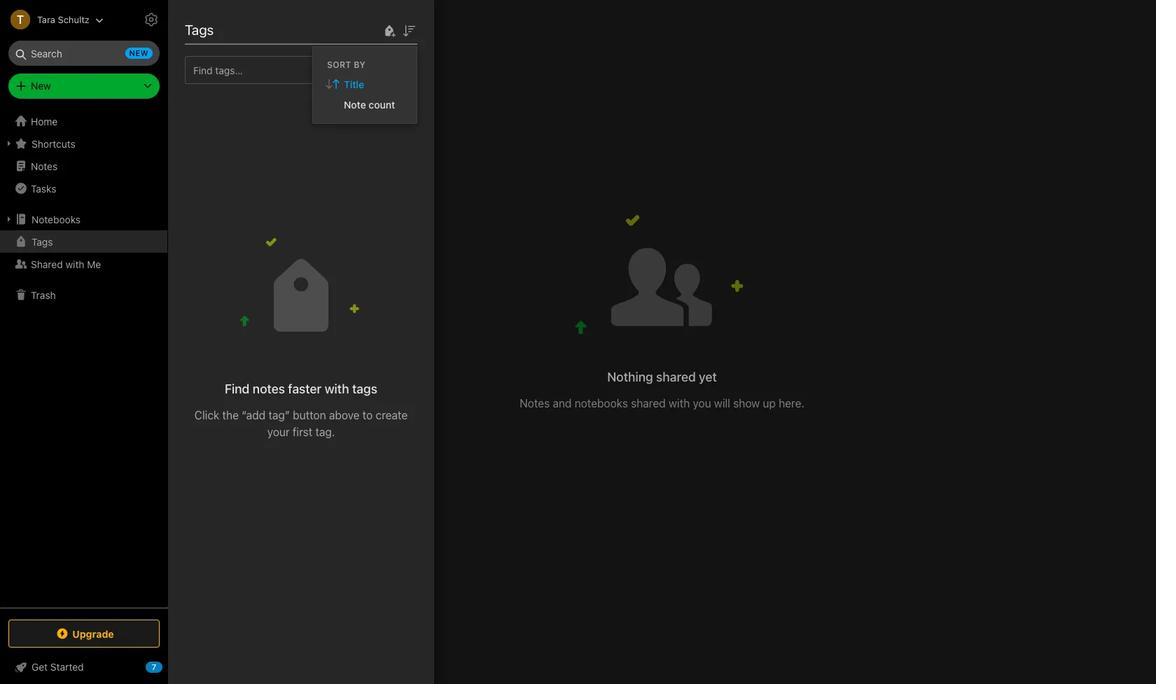 Task type: locate. For each thing, give the bounding box(es) containing it.
title link
[[313, 74, 417, 94]]

notebooks
[[575, 397, 628, 410]]

button
[[293, 409, 326, 422]]

to
[[363, 409, 373, 422]]

Sort field
[[401, 21, 417, 39]]

here.
[[779, 397, 805, 410]]

the
[[222, 409, 239, 422]]

first
[[293, 426, 313, 438]]

1 horizontal spatial shared
[[189, 20, 233, 36]]

0 horizontal spatial me
[[87, 258, 101, 270]]

1 vertical spatial me
[[87, 258, 101, 270]]

notes up tasks
[[31, 160, 58, 172]]

upgrade
[[72, 628, 114, 640]]

new button
[[8, 74, 160, 99]]

0 vertical spatial shared
[[656, 370, 696, 385]]

tags button
[[0, 230, 167, 253]]

1 horizontal spatial tags
[[185, 22, 214, 38]]

create
[[376, 409, 408, 422]]

0 vertical spatial me
[[265, 20, 284, 36]]

me up the find tags… text box
[[265, 20, 284, 36]]

0 vertical spatial shared
[[189, 20, 233, 36]]

0 horizontal spatial shared with me
[[31, 258, 101, 270]]

"add
[[242, 409, 266, 422]]

me
[[265, 20, 284, 36], [87, 258, 101, 270]]

tags
[[185, 22, 214, 38], [32, 236, 53, 248]]

1 vertical spatial shared with me
[[31, 258, 101, 270]]

tree
[[0, 110, 168, 607]]

find notes faster with tags
[[225, 382, 378, 396]]

tags right settings image
[[185, 22, 214, 38]]

tasks button
[[0, 177, 167, 200]]

new
[[129, 48, 148, 57]]

Account field
[[0, 6, 103, 34]]

shortcuts button
[[0, 132, 167, 155]]

up
[[763, 397, 776, 410]]

with up above
[[325, 382, 349, 396]]

0 horizontal spatial notes
[[31, 160, 58, 172]]

shared up notes and notebooks shared with you will show up here. on the bottom
[[656, 370, 696, 385]]

shared with me
[[189, 20, 284, 36], [31, 258, 101, 270]]

1 horizontal spatial shared with me
[[189, 20, 284, 36]]

note
[[344, 98, 366, 110]]

with
[[236, 20, 262, 36], [65, 258, 84, 270], [325, 382, 349, 396], [669, 397, 690, 410]]

get
[[32, 661, 48, 673]]

title
[[344, 78, 364, 90]]

shared right settings image
[[189, 20, 233, 36]]

new
[[31, 80, 51, 92]]

0 vertical spatial notes
[[31, 160, 58, 172]]

count
[[369, 98, 395, 110]]

sort by
[[327, 59, 366, 70]]

above
[[329, 409, 360, 422]]

dropdown list menu
[[313, 74, 417, 115]]

Find tags… text field
[[186, 61, 401, 79]]

0 horizontal spatial tags
[[32, 236, 53, 248]]

shared down nothing shared yet
[[631, 397, 666, 410]]

shortcuts
[[32, 138, 76, 150]]

notes left and
[[520, 397, 550, 410]]

with down tags button
[[65, 258, 84, 270]]

you
[[693, 397, 711, 410]]

1 horizontal spatial me
[[265, 20, 284, 36]]

tags down notebooks
[[32, 236, 53, 248]]

notebooks
[[32, 213, 81, 225]]

notes inside notes link
[[31, 160, 58, 172]]

0 vertical spatial tags
[[185, 22, 214, 38]]

tree containing home
[[0, 110, 168, 607]]

notes
[[31, 160, 58, 172], [520, 397, 550, 410]]

trash
[[31, 289, 56, 301]]

me down tags button
[[87, 258, 101, 270]]

tara
[[37, 14, 55, 25]]

shared
[[656, 370, 696, 385], [631, 397, 666, 410]]

and
[[553, 397, 572, 410]]

notes
[[253, 382, 285, 396]]

0 vertical spatial shared with me
[[189, 20, 284, 36]]

0 horizontal spatial shared
[[31, 258, 63, 270]]

1 horizontal spatial notes
[[520, 397, 550, 410]]

will
[[714, 397, 731, 410]]

shared
[[189, 20, 233, 36], [31, 258, 63, 270]]

faster
[[288, 382, 322, 396]]

Search text field
[[18, 41, 150, 66]]

shared with me link
[[0, 253, 167, 275]]

shared up trash
[[31, 258, 63, 270]]

notes inside shared with me element
[[520, 397, 550, 410]]

1 vertical spatial notes
[[520, 397, 550, 410]]

1 vertical spatial tags
[[32, 236, 53, 248]]



Task type: describe. For each thing, give the bounding box(es) containing it.
notebooks link
[[0, 208, 167, 230]]

expand notebooks image
[[4, 214, 15, 225]]

home
[[31, 115, 58, 127]]

shared with me element
[[168, 0, 1156, 684]]

show
[[733, 397, 760, 410]]

your
[[267, 426, 290, 438]]

notes for notes
[[31, 160, 58, 172]]

1 vertical spatial shared
[[631, 397, 666, 410]]

Help and Learning task checklist field
[[0, 656, 168, 679]]

notes link
[[0, 155, 167, 177]]

upgrade button
[[8, 620, 160, 648]]

tag.
[[315, 426, 335, 438]]

sort
[[327, 59, 351, 70]]

click
[[195, 409, 219, 422]]

click to collapse image
[[163, 658, 173, 675]]

nothing
[[607, 370, 653, 385]]

yet
[[699, 370, 717, 385]]

with up the find tags… text box
[[236, 20, 262, 36]]

with left you
[[669, 397, 690, 410]]

schultz
[[58, 14, 89, 25]]

nothing shared yet
[[607, 370, 717, 385]]

notes for notes and notebooks shared with you will show up here.
[[520, 397, 550, 410]]

click the "add tag" button above to create your first tag.
[[195, 409, 408, 438]]

note count
[[344, 98, 395, 110]]

trash link
[[0, 284, 167, 306]]

new search field
[[18, 41, 153, 66]]

1 vertical spatial shared
[[31, 258, 63, 270]]

create new tag image
[[381, 22, 398, 39]]

7
[[152, 663, 156, 672]]

tara schultz
[[37, 14, 89, 25]]

find
[[225, 382, 250, 396]]

tags
[[352, 382, 378, 396]]

notes and notebooks shared with you will show up here.
[[520, 397, 805, 410]]

note count link
[[313, 94, 417, 115]]

settings image
[[143, 11, 160, 28]]

tags inside tags button
[[32, 236, 53, 248]]

get started
[[32, 661, 84, 673]]

shared with me inside shared with me element
[[189, 20, 284, 36]]

by
[[354, 59, 366, 70]]

tag"
[[269, 409, 290, 422]]

started
[[50, 661, 84, 673]]

home link
[[0, 110, 168, 132]]

shared with me inside shared with me link
[[31, 258, 101, 270]]

sort options image
[[401, 22, 417, 39]]

tasks
[[31, 182, 56, 194]]



Task type: vqa. For each thing, say whether or not it's contained in the screenshot.
Upgrade popup button to the right
no



